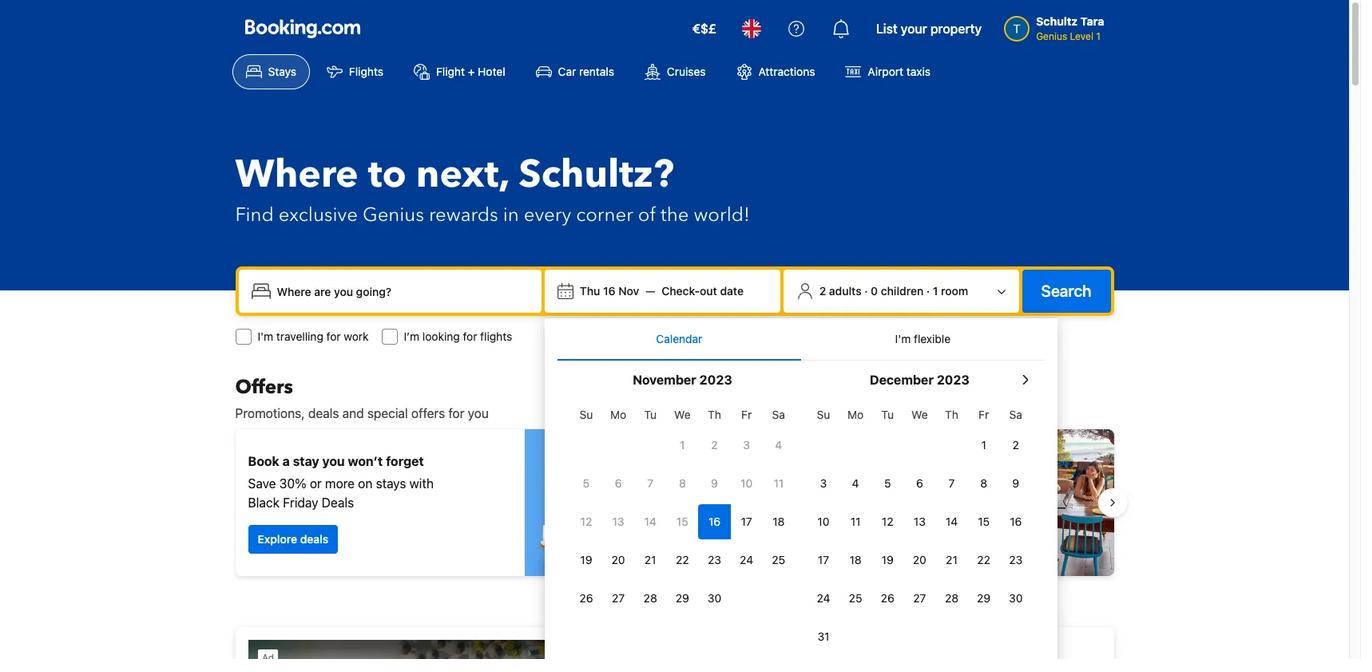 Task type: vqa. For each thing, say whether or not it's contained in the screenshot.
1 within the Schultz Tara Genius Level 1
yes



Task type: describe. For each thing, give the bounding box(es) containing it.
i'm for i'm travelling for work
[[258, 330, 273, 344]]

flexible
[[914, 332, 951, 346]]

adults
[[829, 284, 862, 298]]

car rentals
[[558, 65, 614, 78]]

at
[[796, 487, 807, 501]]

9 December 2023 checkbox
[[1000, 467, 1032, 502]]

rewards
[[429, 202, 498, 228]]

the
[[661, 202, 689, 228]]

31
[[818, 630, 830, 644]]

search button
[[1022, 270, 1111, 313]]

offers main content
[[222, 375, 1127, 660]]

rentals
[[579, 65, 614, 78]]

th for december 2023
[[945, 408, 959, 422]]

booking.com image
[[245, 19, 360, 38]]

term
[[694, 487, 721, 501]]

30 for 30 november 2023 checkbox
[[708, 592, 722, 606]]

travelling
[[276, 330, 323, 344]]

19 December 2023 checkbox
[[872, 543, 904, 578]]

2 adults · 0 children · 1 room button
[[790, 276, 1013, 307]]

8 November 2023 checkbox
[[667, 467, 699, 502]]

to
[[368, 149, 407, 201]]

genius inside schultz tara genius level 1
[[1036, 30, 1067, 42]]

for inside offers promotions, deals and special offers for you
[[448, 407, 464, 421]]

a for find
[[729, 542, 735, 556]]

12 for 12 'option'
[[580, 515, 592, 529]]

nov
[[619, 284, 639, 298]]

2 for november 2023
[[711, 439, 718, 452]]

search for black friday deals on stays image
[[524, 430, 668, 577]]

room
[[941, 284, 968, 298]]

offers promotions, deals and special offers for you
[[235, 375, 489, 421]]

on
[[358, 477, 373, 491]]

23 for 23 checkbox in the right of the page
[[1009, 554, 1023, 567]]

december
[[870, 373, 934, 387]]

check-
[[662, 284, 700, 298]]

30 for 30 checkbox
[[1009, 592, 1023, 606]]

car rentals link
[[522, 54, 628, 89]]

5 for the 5 november 2023 checkbox at left
[[583, 477, 590, 491]]

cruises link
[[631, 54, 719, 89]]

black
[[248, 496, 280, 510]]

tu for december
[[881, 408, 894, 422]]

10 for 10 november 2023 checkbox
[[741, 477, 753, 491]]

7 December 2023 checkbox
[[936, 467, 968, 502]]

i'm looking for flights
[[404, 330, 512, 344]]

29 for 29 november 2023 checkbox at bottom
[[676, 592, 689, 606]]

9 for 9 november 2023 checkbox
[[711, 477, 718, 491]]

9 November 2023 checkbox
[[699, 467, 731, 502]]

airport taxis link
[[832, 54, 944, 89]]

su for november
[[580, 408, 593, 422]]

25 December 2023 checkbox
[[840, 582, 872, 617]]

your for property
[[901, 22, 927, 36]]

schultz?
[[519, 149, 674, 201]]

list
[[876, 22, 898, 36]]

26 for 26 option
[[881, 592, 895, 606]]

26 December 2023 checkbox
[[872, 582, 904, 617]]

1 inside option
[[680, 439, 685, 452]]

22 for 22 option
[[977, 554, 991, 567]]

20 for 20 november 2023 checkbox
[[612, 554, 625, 567]]

2 adults · 0 children · 1 room
[[819, 284, 968, 298]]

holiday
[[806, 445, 851, 459]]

save
[[248, 477, 276, 491]]

€$£ button
[[683, 10, 726, 48]]

6 for "6 december 2023" option
[[916, 477, 923, 491]]

flight
[[436, 65, 465, 78]]

in
[[503, 202, 519, 228]]

14 for 14 option
[[644, 515, 657, 529]]

offering
[[803, 467, 848, 482]]

attractions
[[759, 65, 815, 78]]

2 inside button
[[819, 284, 826, 298]]

i'm flexible button
[[801, 319, 1045, 360]]

list your property
[[876, 22, 982, 36]]

10 for the 10 december 2023 option
[[818, 515, 830, 529]]

13 for 13 checkbox
[[612, 515, 624, 529]]

11 December 2023 checkbox
[[840, 505, 872, 540]]

mo for november
[[610, 408, 626, 422]]

and
[[342, 407, 364, 421]]

13 December 2023 checkbox
[[904, 505, 936, 540]]

19 for 19 checkbox
[[882, 554, 894, 567]]

1 inside checkbox
[[981, 439, 986, 452]]

1 inside schultz tara genius level 1
[[1096, 30, 1101, 42]]

deals
[[322, 496, 354, 510]]

19 November 2023 checkbox
[[570, 543, 602, 578]]

13 November 2023 checkbox
[[602, 505, 634, 540]]

airport taxis
[[868, 65, 931, 78]]

—
[[646, 284, 655, 298]]

schultz tara genius level 1
[[1036, 14, 1104, 42]]

corner
[[576, 202, 633, 228]]

28 for the 28 december 2023 option
[[945, 592, 959, 606]]

properties
[[740, 467, 799, 482]]

children
[[881, 284, 924, 298]]

find a stay link
[[694, 535, 770, 564]]

i'm for i'm flexible
[[895, 332, 911, 346]]

24 for the 24 november 2023 option
[[740, 554, 753, 567]]

grid for december
[[808, 399, 1032, 655]]

date
[[720, 284, 744, 298]]

26 November 2023 checkbox
[[570, 582, 602, 617]]

16 cell
[[699, 502, 731, 540]]

you inside offers promotions, deals and special offers for you
[[468, 407, 489, 421]]

28 December 2023 checkbox
[[936, 582, 968, 617]]

where
[[235, 149, 358, 201]]

1 · from the left
[[865, 284, 868, 298]]

reduced
[[811, 487, 858, 501]]

3 December 2023 checkbox
[[808, 467, 840, 502]]

stays
[[268, 65, 296, 78]]

24 November 2023 checkbox
[[731, 543, 763, 578]]

22 November 2023 checkbox
[[667, 543, 699, 578]]

work
[[344, 330, 369, 344]]

28 for the 28 option
[[644, 592, 657, 606]]

6 December 2023 checkbox
[[904, 467, 936, 502]]

we for december
[[912, 408, 928, 422]]

22 December 2023 checkbox
[[968, 543, 1000, 578]]

3 for 3 option
[[743, 439, 750, 452]]

longest
[[757, 445, 803, 459]]

sa for november 2023
[[772, 408, 785, 422]]

offers
[[235, 375, 293, 401]]

calendar button
[[558, 319, 801, 360]]

schultz
[[1036, 14, 1078, 28]]

1 November 2023 checkbox
[[667, 428, 699, 463]]

we for november
[[674, 408, 691, 422]]

offers
[[411, 407, 445, 421]]

18 November 2023 checkbox
[[763, 505, 795, 540]]

25 November 2023 checkbox
[[763, 543, 795, 578]]

book
[[248, 455, 279, 469]]

30 December 2023 checkbox
[[1000, 582, 1032, 617]]

flights
[[349, 65, 383, 78]]

10 December 2023 checkbox
[[808, 505, 840, 540]]

27 December 2023 checkbox
[[904, 582, 936, 617]]

rates.
[[744, 506, 777, 520]]

fr for november 2023
[[741, 408, 752, 422]]

tu for november
[[644, 408, 657, 422]]

explore deals
[[258, 533, 328, 546]]

16 for 16 december 2023 checkbox
[[1010, 515, 1022, 529]]

take your longest holiday yet image
[[970, 430, 1114, 577]]

5 November 2023 checkbox
[[570, 467, 602, 502]]

attractions link
[[723, 54, 829, 89]]

november
[[633, 373, 697, 387]]

3 for the 3 checkbox
[[820, 477, 827, 491]]

calendar
[[656, 332, 702, 346]]

th for november 2023
[[708, 408, 721, 422]]

find a stay
[[703, 542, 760, 556]]

1 inside button
[[933, 284, 938, 298]]

flights
[[480, 330, 512, 344]]

29 November 2023 checkbox
[[667, 582, 699, 617]]

out
[[700, 284, 717, 298]]

€$£
[[692, 22, 716, 36]]

explore deals link
[[248, 526, 338, 554]]

16 November 2023 checkbox
[[699, 505, 731, 540]]

17 for 17 option
[[741, 515, 752, 529]]

flight + hotel link
[[400, 54, 519, 89]]

stays
[[376, 477, 406, 491]]

27 for 27 november 2023 option
[[612, 592, 625, 606]]

10 November 2023 checkbox
[[731, 467, 763, 502]]

14 December 2023 checkbox
[[936, 505, 968, 540]]

12 for 12 december 2023 checkbox
[[882, 515, 894, 529]]

or
[[310, 477, 322, 491]]

long-
[[851, 467, 882, 482]]

take your longest holiday yet browse properties offering long- term stays, many at reduced monthly rates.
[[694, 445, 882, 520]]

thu 16 nov — check-out date
[[580, 284, 744, 298]]

4 December 2023 checkbox
[[840, 467, 872, 502]]

2023 for december 2023
[[937, 373, 970, 387]]



Task type: locate. For each thing, give the bounding box(es) containing it.
stay for book
[[293, 455, 319, 469]]

1 horizontal spatial grid
[[808, 399, 1032, 655]]

24 left "25 december 2023" checkbox
[[817, 592, 830, 606]]

you inside book a stay you won't forget save 30% or more on stays with black friday deals
[[322, 455, 345, 469]]

stays link
[[232, 54, 310, 89]]

progress bar inside offers main content
[[646, 590, 703, 596]]

7 inside 'checkbox'
[[949, 477, 955, 491]]

6 for 6 "option"
[[615, 477, 622, 491]]

1 vertical spatial find
[[703, 542, 726, 556]]

22 right 21 checkbox
[[977, 554, 991, 567]]

6 inside option
[[916, 477, 923, 491]]

0 horizontal spatial 26
[[580, 592, 593, 606]]

1 7 from the left
[[647, 477, 654, 491]]

2 5 from the left
[[884, 477, 891, 491]]

0 horizontal spatial 25
[[772, 554, 785, 567]]

2 26 from the left
[[881, 592, 895, 606]]

1 sa from the left
[[772, 408, 785, 422]]

13 left 14 option
[[612, 515, 624, 529]]

9 right 8 december 2023 checkbox
[[1013, 477, 1020, 491]]

fr for december 2023
[[979, 408, 989, 422]]

1 12 from the left
[[580, 515, 592, 529]]

1 horizontal spatial th
[[945, 408, 959, 422]]

1 horizontal spatial 10
[[818, 515, 830, 529]]

0 horizontal spatial 8
[[679, 477, 686, 491]]

a
[[282, 455, 290, 469], [729, 542, 735, 556]]

0 horizontal spatial 7
[[647, 477, 654, 491]]

28 right 27 november 2023 option
[[644, 592, 657, 606]]

29 inside 29 november 2023 checkbox
[[676, 592, 689, 606]]

find down where
[[235, 202, 274, 228]]

9 inside 9 november 2023 checkbox
[[711, 477, 718, 491]]

1 22 from the left
[[676, 554, 689, 567]]

4
[[775, 439, 782, 452], [852, 477, 859, 491]]

6 left 7 "option"
[[615, 477, 622, 491]]

stay inside book a stay you won't forget save 30% or more on stays with black friday deals
[[293, 455, 319, 469]]

0 horizontal spatial fr
[[741, 408, 752, 422]]

6 inside "option"
[[615, 477, 622, 491]]

we up the 1 option
[[674, 408, 691, 422]]

special
[[367, 407, 408, 421]]

1 horizontal spatial 8
[[980, 477, 987, 491]]

2 14 from the left
[[946, 515, 958, 529]]

thu
[[580, 284, 600, 298]]

10
[[741, 477, 753, 491], [818, 515, 830, 529]]

browse
[[694, 467, 736, 482]]

17 December 2023 checkbox
[[808, 543, 840, 578]]

th up 2 november 2023 option
[[708, 408, 721, 422]]

1 December 2023 checkbox
[[968, 428, 1000, 463]]

1 vertical spatial stay
[[738, 542, 760, 556]]

0 horizontal spatial 4
[[775, 439, 782, 452]]

22 inside checkbox
[[676, 554, 689, 567]]

20 right 19 checkbox
[[913, 554, 927, 567]]

0 horizontal spatial 30
[[708, 592, 722, 606]]

0 horizontal spatial your
[[726, 445, 754, 459]]

stay for find
[[738, 542, 760, 556]]

14 for the 14 option
[[946, 515, 958, 529]]

mo for december
[[848, 408, 864, 422]]

12
[[580, 515, 592, 529], [882, 515, 894, 529]]

26 left 27 november 2023 option
[[580, 592, 593, 606]]

27 November 2023 checkbox
[[602, 582, 634, 617]]

29 for 29 option
[[977, 592, 991, 606]]

25 inside checkbox
[[849, 592, 862, 606]]

more
[[325, 477, 355, 491]]

1 left 2 option
[[981, 439, 986, 452]]

every
[[524, 202, 571, 228]]

tu
[[644, 408, 657, 422], [881, 408, 894, 422]]

28 November 2023 checkbox
[[634, 582, 667, 617]]

friday
[[283, 496, 318, 510]]

forget
[[386, 455, 424, 469]]

7
[[647, 477, 654, 491], [949, 477, 955, 491]]

find down 16 checkbox
[[703, 542, 726, 556]]

1 horizontal spatial 4
[[852, 477, 859, 491]]

6
[[615, 477, 622, 491], [916, 477, 923, 491]]

12 right '11' checkbox
[[882, 515, 894, 529]]

2 22 from the left
[[977, 554, 991, 567]]

8 right 7 'checkbox'
[[980, 477, 987, 491]]

a inside book a stay you won't forget save 30% or more on stays with black friday deals
[[282, 455, 290, 469]]

17 down stays,
[[741, 515, 752, 529]]

4 for 4 november 2023 option
[[775, 439, 782, 452]]

looking
[[423, 330, 460, 344]]

24 right 23 november 2023 option
[[740, 554, 753, 567]]

cruises
[[667, 65, 706, 78]]

6 November 2023 checkbox
[[602, 467, 634, 502]]

7 inside "option"
[[647, 477, 654, 491]]

2 su from the left
[[817, 408, 830, 422]]

28 right 27 option
[[945, 592, 959, 606]]

17 left "18 december 2023" option at bottom
[[818, 554, 829, 567]]

12 left 13 checkbox
[[580, 515, 592, 529]]

a down 17 option
[[729, 542, 735, 556]]

21 right 20 november 2023 checkbox
[[645, 554, 656, 567]]

stay up or
[[293, 455, 319, 469]]

0 horizontal spatial you
[[322, 455, 345, 469]]

0 horizontal spatial 22
[[676, 554, 689, 567]]

2 mo from the left
[[848, 408, 864, 422]]

8 for "8 november 2023" option
[[679, 477, 686, 491]]

1 23 from the left
[[708, 554, 721, 567]]

1 vertical spatial 3
[[820, 477, 827, 491]]

1 horizontal spatial 3
[[820, 477, 827, 491]]

book a stay you won't forget save 30% or more on stays with black friday deals
[[248, 455, 434, 510]]

1 horizontal spatial 22
[[977, 554, 991, 567]]

0 horizontal spatial grid
[[570, 399, 795, 617]]

1 27 from the left
[[612, 592, 625, 606]]

26 inside checkbox
[[580, 592, 593, 606]]

genius inside where to next, schultz? find exclusive genius rewards in every corner of the world!
[[363, 202, 424, 228]]

i'm
[[404, 330, 420, 344]]

1 horizontal spatial 6
[[916, 477, 923, 491]]

0 horizontal spatial sa
[[772, 408, 785, 422]]

16 right thu
[[603, 284, 616, 298]]

17
[[741, 515, 752, 529], [818, 554, 829, 567]]

2 left adults
[[819, 284, 826, 298]]

0 horizontal spatial 29
[[676, 592, 689, 606]]

25 for "25 december 2023" checkbox
[[849, 592, 862, 606]]

your right take
[[726, 445, 754, 459]]

1 horizontal spatial 25
[[849, 592, 862, 606]]

0 horizontal spatial 17
[[741, 515, 752, 529]]

2 we from the left
[[912, 408, 928, 422]]

flight + hotel
[[436, 65, 505, 78]]

11 left at
[[774, 477, 784, 491]]

1 horizontal spatial 27
[[913, 592, 926, 606]]

1 6 from the left
[[615, 477, 622, 491]]

27 right 26 option
[[913, 592, 926, 606]]

airport
[[868, 65, 904, 78]]

a for book
[[282, 455, 290, 469]]

0 horizontal spatial find
[[235, 202, 274, 228]]

0 vertical spatial 4
[[775, 439, 782, 452]]

1 horizontal spatial mo
[[848, 408, 864, 422]]

take
[[694, 445, 723, 459]]

29 right the 28 option
[[676, 592, 689, 606]]

· right children
[[927, 284, 930, 298]]

2 20 from the left
[[913, 554, 927, 567]]

15 for 15 december 2023 checkbox
[[978, 515, 990, 529]]

2 horizontal spatial 16
[[1010, 515, 1022, 529]]

region
[[222, 423, 1127, 583]]

13
[[612, 515, 624, 529], [914, 515, 926, 529]]

2 · from the left
[[927, 284, 930, 298]]

5 December 2023 checkbox
[[872, 467, 904, 502]]

mo up 6 "option"
[[610, 408, 626, 422]]

2 tu from the left
[[881, 408, 894, 422]]

1 horizontal spatial 14
[[946, 515, 958, 529]]

2 27 from the left
[[913, 592, 926, 606]]

2 21 from the left
[[946, 554, 958, 567]]

17 inside option
[[818, 554, 829, 567]]

1 vertical spatial 10
[[818, 515, 830, 529]]

0 vertical spatial your
[[901, 22, 927, 36]]

22 right 21 november 2023 option
[[676, 554, 689, 567]]

0 horizontal spatial 19
[[580, 554, 592, 567]]

your account menu schultz tara genius level 1 element
[[1004, 7, 1111, 44]]

stay down 17 option
[[738, 542, 760, 556]]

2 inside option
[[711, 439, 718, 452]]

29 right the 28 december 2023 option
[[977, 592, 991, 606]]

0 vertical spatial 10
[[741, 477, 753, 491]]

7 November 2023 checkbox
[[634, 467, 667, 502]]

0 horizontal spatial 23
[[708, 554, 721, 567]]

1 vertical spatial 4
[[852, 477, 859, 491]]

18 for 18 option at the right of the page
[[773, 515, 785, 529]]

list your property link
[[867, 10, 992, 48]]

2 23 from the left
[[1009, 554, 1023, 567]]

16 right 15 december 2023 checkbox
[[1010, 515, 1022, 529]]

1 horizontal spatial 28
[[945, 592, 959, 606]]

0 horizontal spatial mo
[[610, 408, 626, 422]]

30 right 29 november 2023 checkbox at bottom
[[708, 592, 722, 606]]

3 inside option
[[743, 439, 750, 452]]

your
[[901, 22, 927, 36], [726, 445, 754, 459]]

0 horizontal spatial 16
[[603, 284, 616, 298]]

1 vertical spatial 11
[[851, 515, 861, 529]]

0 horizontal spatial 20
[[612, 554, 625, 567]]

27 for 27 option
[[913, 592, 926, 606]]

11 November 2023 checkbox
[[763, 467, 795, 502]]

your for longest
[[726, 445, 754, 459]]

0 horizontal spatial 27
[[612, 592, 625, 606]]

0 vertical spatial 17
[[741, 515, 752, 529]]

8 inside "8 november 2023" option
[[679, 477, 686, 491]]

22 for 22 november 2023 checkbox
[[676, 554, 689, 567]]

1 horizontal spatial 11
[[851, 515, 861, 529]]

19 for 19 checkbox on the bottom left
[[580, 554, 592, 567]]

9 left stays,
[[711, 477, 718, 491]]

24 for 24 checkbox on the right
[[817, 592, 830, 606]]

23 for 23 november 2023 option
[[708, 554, 721, 567]]

30%
[[279, 477, 306, 491]]

genius down schultz
[[1036, 30, 1067, 42]]

1 left room
[[933, 284, 938, 298]]

13 inside checkbox
[[612, 515, 624, 529]]

1 vertical spatial you
[[322, 455, 345, 469]]

6 right the 5 option
[[916, 477, 923, 491]]

19 right "18 december 2023" option at bottom
[[882, 554, 894, 567]]

1 horizontal spatial sa
[[1009, 408, 1023, 422]]

12 inside checkbox
[[882, 515, 894, 529]]

1 down tara
[[1096, 30, 1101, 42]]

1 left take
[[680, 439, 685, 452]]

10 inside option
[[818, 515, 830, 529]]

16 down term on the bottom of the page
[[709, 515, 721, 529]]

5 inside option
[[884, 477, 891, 491]]

genius down to
[[363, 202, 424, 228]]

fr up 1 december 2023 checkbox
[[979, 408, 989, 422]]

0 horizontal spatial a
[[282, 455, 290, 469]]

1 horizontal spatial fr
[[979, 408, 989, 422]]

29 December 2023 checkbox
[[968, 582, 1000, 617]]

with
[[410, 477, 434, 491]]

1
[[1096, 30, 1101, 42], [933, 284, 938, 298], [680, 439, 685, 452], [981, 439, 986, 452]]

31 December 2023 checkbox
[[808, 620, 840, 655]]

0 horizontal spatial 24
[[740, 554, 753, 567]]

7 for 7 'checkbox'
[[949, 477, 955, 491]]

2 for december 2023
[[1013, 439, 1019, 452]]

1 grid from the left
[[570, 399, 795, 617]]

19
[[580, 554, 592, 567], [882, 554, 894, 567]]

20 inside checkbox
[[612, 554, 625, 567]]

15 inside checkbox
[[978, 515, 990, 529]]

·
[[865, 284, 868, 298], [927, 284, 930, 298]]

4 up properties
[[775, 439, 782, 452]]

2023 for november 2023
[[700, 373, 732, 387]]

3 inside checkbox
[[820, 477, 827, 491]]

16 inside checkbox
[[1010, 515, 1022, 529]]

2023
[[700, 373, 732, 387], [937, 373, 970, 387]]

3 right 2 november 2023 option
[[743, 439, 750, 452]]

10 inside 10 november 2023 checkbox
[[741, 477, 753, 491]]

1 9 from the left
[[711, 477, 718, 491]]

30
[[708, 592, 722, 606], [1009, 592, 1023, 606]]

car
[[558, 65, 576, 78]]

15 right the 14 option
[[978, 515, 990, 529]]

2 9 from the left
[[1013, 477, 1020, 491]]

we down december 2023
[[912, 408, 928, 422]]

3 right at
[[820, 477, 827, 491]]

1 29 from the left
[[676, 592, 689, 606]]

13 right 12 december 2023 checkbox
[[914, 515, 926, 529]]

+
[[468, 65, 475, 78]]

24 December 2023 checkbox
[[808, 582, 840, 617]]

0 horizontal spatial 11
[[774, 477, 784, 491]]

27 right 26 november 2023 checkbox
[[612, 592, 625, 606]]

1 vertical spatial your
[[726, 445, 754, 459]]

5 inside checkbox
[[583, 477, 590, 491]]

20 November 2023 checkbox
[[602, 543, 634, 578]]

2 28 from the left
[[945, 592, 959, 606]]

su up "holiday"
[[817, 408, 830, 422]]

21 inside option
[[645, 554, 656, 567]]

16 for 16 checkbox
[[709, 515, 721, 529]]

tab list containing calendar
[[558, 319, 1045, 362]]

2 12 from the left
[[882, 515, 894, 529]]

0 vertical spatial 3
[[743, 439, 750, 452]]

1 28 from the left
[[644, 592, 657, 606]]

your inside take your longest holiday yet browse properties offering long- term stays, many at reduced monthly rates.
[[726, 445, 754, 459]]

for left work
[[326, 330, 341, 344]]

30 November 2023 checkbox
[[699, 582, 731, 617]]

3 November 2023 checkbox
[[731, 428, 763, 463]]

for
[[326, 330, 341, 344], [463, 330, 477, 344], [448, 407, 464, 421]]

where to next, schultz? find exclusive genius rewards in every corner of the world!
[[235, 149, 750, 228]]

25 for 25 option
[[772, 554, 785, 567]]

level
[[1070, 30, 1094, 42]]

for right offers on the bottom left
[[448, 407, 464, 421]]

find inside where to next, schultz? find exclusive genius rewards in every corner of the world!
[[235, 202, 274, 228]]

0 horizontal spatial genius
[[363, 202, 424, 228]]

29 inside 29 option
[[977, 592, 991, 606]]

1 horizontal spatial tu
[[881, 408, 894, 422]]

2 19 from the left
[[882, 554, 894, 567]]

17 for the 17 december 2023 option
[[818, 554, 829, 567]]

hotel
[[478, 65, 505, 78]]

1 horizontal spatial 2
[[819, 284, 826, 298]]

su up the 5 november 2023 checkbox at left
[[580, 408, 593, 422]]

21 for 21 checkbox
[[946, 554, 958, 567]]

2 15 from the left
[[978, 515, 990, 529]]

25 right 24 checkbox on the right
[[849, 592, 862, 606]]

0 vertical spatial deals
[[308, 407, 339, 421]]

i'm inside button
[[895, 332, 911, 346]]

0 horizontal spatial 5
[[583, 477, 590, 491]]

15 December 2023 checkbox
[[968, 505, 1000, 540]]

10 left many
[[741, 477, 753, 491]]

26 right "25 december 2023" checkbox
[[881, 592, 895, 606]]

tu down december
[[881, 408, 894, 422]]

0 horizontal spatial 3
[[743, 439, 750, 452]]

stays,
[[724, 487, 758, 501]]

0 vertical spatial 25
[[772, 554, 785, 567]]

15 right 14 option
[[677, 515, 688, 529]]

13 inside option
[[914, 515, 926, 529]]

7 left "8 november 2023" option
[[647, 477, 654, 491]]

20 for 20 december 2023 option on the right bottom of page
[[913, 554, 927, 567]]

0 horizontal spatial 21
[[645, 554, 656, 567]]

7 for 7 "option"
[[647, 477, 654, 491]]

su for december
[[817, 408, 830, 422]]

0 horizontal spatial su
[[580, 408, 593, 422]]

14
[[644, 515, 657, 529], [946, 515, 958, 529]]

1 vertical spatial 17
[[818, 554, 829, 567]]

1 horizontal spatial su
[[817, 408, 830, 422]]

2 30 from the left
[[1009, 592, 1023, 606]]

your right "list"
[[901, 22, 927, 36]]

december 2023
[[870, 373, 970, 387]]

0 vertical spatial 24
[[740, 554, 753, 567]]

2 6 from the left
[[916, 477, 923, 491]]

1 horizontal spatial 15
[[978, 515, 990, 529]]

21 right 20 december 2023 option on the right bottom of page
[[946, 554, 958, 567]]

14 inside option
[[946, 515, 958, 529]]

11 for '11' checkbox
[[851, 515, 861, 529]]

11 for 11 november 2023 checkbox
[[774, 477, 784, 491]]

11 right the 10 december 2023 option
[[851, 515, 861, 529]]

0 horizontal spatial ·
[[865, 284, 868, 298]]

2
[[819, 284, 826, 298], [711, 439, 718, 452], [1013, 439, 1019, 452]]

sa up 2 option
[[1009, 408, 1023, 422]]

4 for 4 december 2023 option
[[852, 477, 859, 491]]

21 inside checkbox
[[946, 554, 958, 567]]

you right offers on the bottom left
[[468, 407, 489, 421]]

18 for "18 december 2023" option at bottom
[[850, 554, 862, 567]]

you up more
[[322, 455, 345, 469]]

i'm
[[258, 330, 273, 344], [895, 332, 911, 346]]

grid for november
[[570, 399, 795, 617]]

23 November 2023 checkbox
[[699, 543, 731, 578]]

i'm flexible
[[895, 332, 951, 346]]

13 for 13 option at the right bottom of page
[[914, 515, 926, 529]]

16 December 2023 checkbox
[[1000, 505, 1032, 540]]

2 horizontal spatial 2
[[1013, 439, 1019, 452]]

tab list
[[558, 319, 1045, 362]]

flights link
[[313, 54, 397, 89]]

9 for 9 'checkbox' at the right bottom of the page
[[1013, 477, 1020, 491]]

2023 right november
[[700, 373, 732, 387]]

2 up the browse
[[711, 439, 718, 452]]

23 inside checkbox
[[1009, 554, 1023, 567]]

yet
[[854, 445, 874, 459]]

thu 16 nov button
[[574, 277, 646, 306]]

5 left 6 "option"
[[583, 477, 590, 491]]

1 horizontal spatial your
[[901, 22, 927, 36]]

deals left and
[[308, 407, 339, 421]]

of
[[638, 202, 656, 228]]

sa up 4 november 2023 option
[[772, 408, 785, 422]]

1 horizontal spatial a
[[729, 542, 735, 556]]

10 down reduced
[[818, 515, 830, 529]]

1 horizontal spatial ·
[[927, 284, 930, 298]]

1 19 from the left
[[580, 554, 592, 567]]

0 horizontal spatial 18
[[773, 515, 785, 529]]

for left flights
[[463, 330, 477, 344]]

20 right 19 checkbox on the bottom left
[[612, 554, 625, 567]]

2 th from the left
[[945, 408, 959, 422]]

sa
[[772, 408, 785, 422], [1009, 408, 1023, 422]]

0 horizontal spatial stay
[[293, 455, 319, 469]]

0 vertical spatial you
[[468, 407, 489, 421]]

2 November 2023 checkbox
[[699, 428, 731, 463]]

0 horizontal spatial 2
[[711, 439, 718, 452]]

0 horizontal spatial 6
[[615, 477, 622, 491]]

30 right 29 option
[[1009, 592, 1023, 606]]

14 inside option
[[644, 515, 657, 529]]

12 December 2023 checkbox
[[872, 505, 904, 540]]

you
[[468, 407, 489, 421], [322, 455, 345, 469]]

exclusive
[[279, 202, 358, 228]]

2 inside option
[[1013, 439, 1019, 452]]

1 vertical spatial a
[[729, 542, 735, 556]]

fr up 3 option
[[741, 408, 752, 422]]

sa for december 2023
[[1009, 408, 1023, 422]]

deals right 'explore'
[[300, 533, 328, 546]]

· left 0
[[865, 284, 868, 298]]

23 right 22 november 2023 checkbox
[[708, 554, 721, 567]]

14 November 2023 checkbox
[[634, 505, 667, 540]]

1 14 from the left
[[644, 515, 657, 529]]

21 November 2023 checkbox
[[634, 543, 667, 578]]

2 7 from the left
[[949, 477, 955, 491]]

8 for 8 december 2023 checkbox
[[980, 477, 987, 491]]

2 December 2023 checkbox
[[1000, 428, 1032, 463]]

21 for 21 november 2023 option
[[645, 554, 656, 567]]

9 inside 9 'checkbox'
[[1013, 477, 1020, 491]]

1 30 from the left
[[708, 592, 722, 606]]

7 left 8 december 2023 checkbox
[[949, 477, 955, 491]]

12 November 2023 checkbox
[[570, 505, 602, 540]]

deals inside offers promotions, deals and special offers for you
[[308, 407, 339, 421]]

2 sa from the left
[[1009, 408, 1023, 422]]

25 inside option
[[772, 554, 785, 567]]

18 left 19 checkbox
[[850, 554, 862, 567]]

1 20 from the left
[[612, 554, 625, 567]]

14 right 13 checkbox
[[644, 515, 657, 529]]

1 26 from the left
[[580, 592, 593, 606]]

12 inside 'option'
[[580, 515, 592, 529]]

0 horizontal spatial 13
[[612, 515, 624, 529]]

26 inside option
[[881, 592, 895, 606]]

0 horizontal spatial 15
[[677, 515, 688, 529]]

2 13 from the left
[[914, 515, 926, 529]]

5 right long-
[[884, 477, 891, 491]]

grid
[[570, 399, 795, 617], [808, 399, 1032, 655]]

29
[[676, 592, 689, 606], [977, 592, 991, 606]]

find inside offers main content
[[703, 542, 726, 556]]

18 down many
[[773, 515, 785, 529]]

22 inside option
[[977, 554, 991, 567]]

20 December 2023 checkbox
[[904, 543, 936, 578]]

1 horizontal spatial find
[[703, 542, 726, 556]]

promotions,
[[235, 407, 305, 421]]

24 inside 24 checkbox
[[817, 592, 830, 606]]

2 grid from the left
[[808, 399, 1032, 655]]

19 left 20 november 2023 checkbox
[[580, 554, 592, 567]]

5 for the 5 option
[[884, 477, 891, 491]]

1 8 from the left
[[679, 477, 686, 491]]

2023 down flexible
[[937, 373, 970, 387]]

15 inside checkbox
[[677, 515, 688, 529]]

23 inside option
[[708, 554, 721, 567]]

1 vertical spatial 25
[[849, 592, 862, 606]]

27
[[612, 592, 625, 606], [913, 592, 926, 606]]

deals inside "link"
[[300, 533, 328, 546]]

fr
[[741, 408, 752, 422], [979, 408, 989, 422]]

25 right the 24 november 2023 option
[[772, 554, 785, 567]]

for for work
[[326, 330, 341, 344]]

next,
[[416, 149, 509, 201]]

1 horizontal spatial 30
[[1009, 592, 1023, 606]]

1 fr from the left
[[741, 408, 752, 422]]

mo up yet
[[848, 408, 864, 422]]

21 December 2023 checkbox
[[936, 543, 968, 578]]

0 horizontal spatial 28
[[644, 592, 657, 606]]

2 2023 from the left
[[937, 373, 970, 387]]

1 horizontal spatial 20
[[913, 554, 927, 567]]

1 th from the left
[[708, 408, 721, 422]]

23 right 22 option
[[1009, 554, 1023, 567]]

2 fr from the left
[[979, 408, 989, 422]]

0 vertical spatial 11
[[774, 477, 784, 491]]

0 vertical spatial a
[[282, 455, 290, 469]]

stay inside find a stay link
[[738, 542, 760, 556]]

1 vertical spatial genius
[[363, 202, 424, 228]]

8 inside 8 december 2023 checkbox
[[980, 477, 987, 491]]

2 right 1 december 2023 checkbox
[[1013, 439, 1019, 452]]

0 horizontal spatial tu
[[644, 408, 657, 422]]

15 November 2023 checkbox
[[667, 505, 699, 540]]

26 for 26 november 2023 checkbox
[[580, 592, 593, 606]]

1 horizontal spatial stay
[[738, 542, 760, 556]]

21
[[645, 554, 656, 567], [946, 554, 958, 567]]

progress bar
[[646, 590, 703, 596]]

4 November 2023 checkbox
[[763, 428, 795, 463]]

i'm travelling for work
[[258, 330, 369, 344]]

1 horizontal spatial you
[[468, 407, 489, 421]]

1 tu from the left
[[644, 408, 657, 422]]

i'm left flexible
[[895, 332, 911, 346]]

8 left term on the bottom of the page
[[679, 477, 686, 491]]

1 horizontal spatial 18
[[850, 554, 862, 567]]

1 5 from the left
[[583, 477, 590, 491]]

for for flights
[[463, 330, 477, 344]]

17 inside option
[[741, 515, 752, 529]]

15 for 15 november 2023 checkbox
[[677, 515, 688, 529]]

1 21 from the left
[[645, 554, 656, 567]]

world!
[[694, 202, 750, 228]]

14 right 13 option at the right bottom of page
[[946, 515, 958, 529]]

17 November 2023 checkbox
[[731, 505, 763, 540]]

1 horizontal spatial genius
[[1036, 30, 1067, 42]]

Where are you going? field
[[270, 277, 535, 306]]

8 December 2023 checkbox
[[968, 467, 1000, 502]]

won't
[[348, 455, 383, 469]]

2 8 from the left
[[980, 477, 987, 491]]

2 29 from the left
[[977, 592, 991, 606]]

16 inside checkbox
[[709, 515, 721, 529]]

20 inside option
[[913, 554, 927, 567]]

24 inside option
[[740, 554, 753, 567]]

1 horizontal spatial 7
[[949, 477, 955, 491]]

1 horizontal spatial 5
[[884, 477, 891, 491]]

1 horizontal spatial i'm
[[895, 332, 911, 346]]

1 horizontal spatial 12
[[882, 515, 894, 529]]

23 December 2023 checkbox
[[1000, 543, 1032, 578]]

1 13 from the left
[[612, 515, 624, 529]]

stay
[[293, 455, 319, 469], [738, 542, 760, 556]]

explore
[[258, 533, 297, 546]]

1 2023 from the left
[[700, 373, 732, 387]]

25
[[772, 554, 785, 567], [849, 592, 862, 606]]

4 right offering
[[852, 477, 859, 491]]

0 vertical spatial genius
[[1036, 30, 1067, 42]]

1 su from the left
[[580, 408, 593, 422]]

1 horizontal spatial we
[[912, 408, 928, 422]]

0 vertical spatial 18
[[773, 515, 785, 529]]

1 mo from the left
[[610, 408, 626, 422]]

region containing take your longest holiday yet
[[222, 423, 1127, 583]]

18 December 2023 checkbox
[[840, 543, 872, 578]]

5
[[583, 477, 590, 491], [884, 477, 891, 491]]

i'm left travelling
[[258, 330, 273, 344]]

18
[[773, 515, 785, 529], [850, 554, 862, 567]]

1 we from the left
[[674, 408, 691, 422]]

th down december 2023
[[945, 408, 959, 422]]

1 15 from the left
[[677, 515, 688, 529]]

november 2023
[[633, 373, 732, 387]]

tu down november
[[644, 408, 657, 422]]



